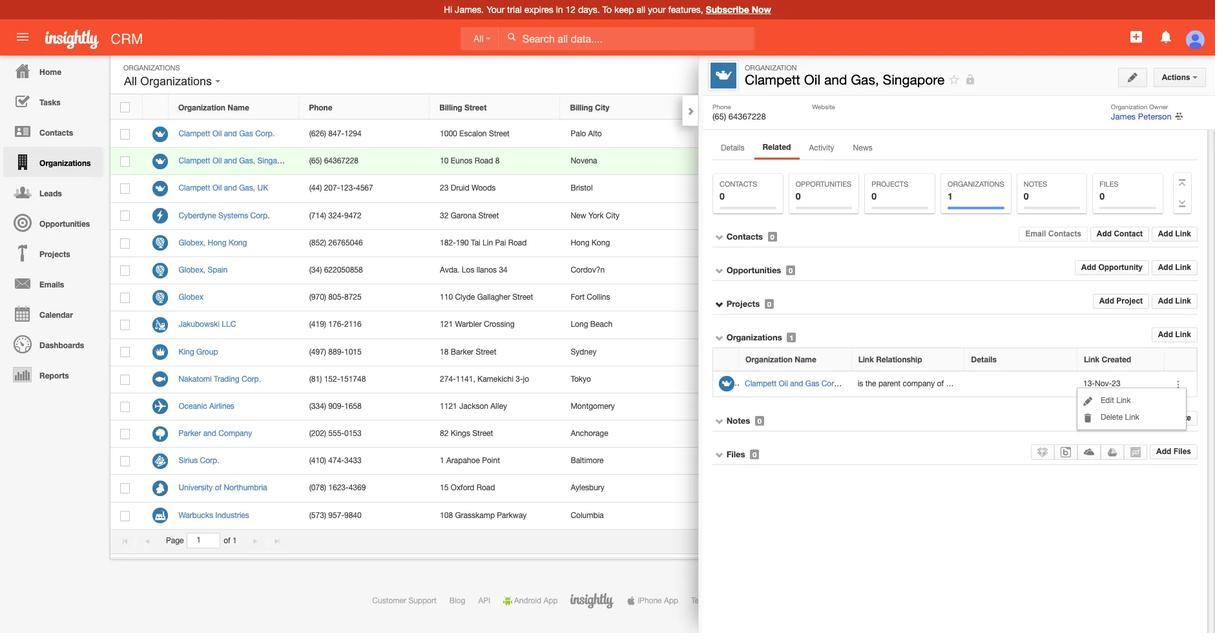 Task type: vqa. For each thing, say whether or not it's contained in the screenshot.
Notifications within the USER SETTINGS Referrals User Details Email Accounts Email Signature Mailbox User Settings Notifications Following Contact Sync Calendar Sync
no



Task type: describe. For each thing, give the bounding box(es) containing it.
0 vertical spatial name
[[228, 103, 249, 112]]

new organization
[[1096, 70, 1161, 79]]

108 grasskamp parkway cell
[[430, 503, 561, 530]]

spain
[[208, 266, 228, 275]]

link for delete link link
[[1126, 413, 1140, 422]]

link files from pandadoc to this image
[[1131, 447, 1142, 457]]

0 vertical spatial details
[[721, 143, 745, 153]]

chevron right image
[[686, 107, 695, 116]]

1 horizontal spatial name
[[795, 355, 817, 365]]

82 kings street cell
[[430, 421, 561, 448]]

edit link
[[1101, 396, 1131, 405]]

2116
[[344, 320, 362, 329]]

add contact
[[1097, 230, 1143, 239]]

(573) 957-9840
[[309, 511, 362, 520]]

(852) 26765046 cell
[[299, 230, 430, 257]]

relationship
[[877, 355, 923, 365]]

billing street
[[440, 103, 487, 112]]

organizations inside "button"
[[140, 75, 212, 88]]

gallagher
[[477, 293, 511, 302]]

13-nov-23 cell
[[1078, 372, 1165, 397]]

avda. los llanos 34 cell
[[430, 257, 561, 284]]

northumbria
[[224, 484, 267, 493]]

link relationship
[[859, 355, 923, 365]]

in
[[556, 5, 563, 15]]

all organizations
[[124, 75, 215, 88]]

ny
[[702, 211, 712, 220]]

1 arapahoe point cell
[[430, 448, 561, 475]]

files for files
[[727, 449, 746, 459]]

billing country
[[832, 103, 886, 112]]

android app link
[[504, 597, 558, 606]]

billing for billing country
[[832, 103, 854, 112]]

fort
[[571, 293, 585, 302]]

4 add link button from the top
[[1152, 328, 1198, 343]]

james peterson
[[1112, 112, 1172, 122]]

row containing sirius corp.
[[111, 448, 1018, 475]]

email contacts
[[1026, 230, 1082, 239]]

274-1141, kamekichi 3-jo
[[440, 375, 529, 384]]

18 barker street
[[440, 347, 497, 356]]

13- for 13-nov-23 import
[[1038, 224, 1049, 233]]

link for first add link button from the bottom
[[1176, 330, 1192, 339]]

474-
[[329, 456, 345, 466]]

notes up "export organizations and notes"
[[1128, 171, 1149, 180]]

united inside united kingdom cell
[[833, 184, 855, 193]]

crm
[[111, 31, 143, 47]]

gas for the bottommost clampett oil and gas corp. link
[[806, 379, 820, 388]]

united kingdom cell
[[823, 175, 953, 203]]

baltimore
[[571, 456, 604, 466]]

billing state
[[701, 103, 745, 112]]

columbia cell
[[561, 503, 692, 530]]

united states for ak
[[833, 429, 880, 438]]

organization up al cell
[[746, 355, 793, 365]]

follow image for ak
[[963, 429, 976, 441]]

subscribe now link
[[706, 4, 772, 15]]

organization right the organization icon
[[745, 64, 797, 72]]

clampett up 'cyberdyne'
[[179, 184, 210, 193]]

row down "relationship" in the right bottom of the page
[[714, 372, 1198, 397]]

organizations 1
[[948, 180, 1005, 202]]

notes 0
[[1024, 180, 1048, 202]]

row containing cyberdyne systems corp.
[[111, 203, 1018, 230]]

889-
[[329, 347, 345, 356]]

japan cell
[[823, 366, 953, 394]]

airlines
[[209, 402, 235, 411]]

10 eunos road 8 cell
[[430, 148, 561, 175]]

united states cell for md
[[823, 448, 953, 475]]

1 vertical spatial opportunities
[[39, 219, 90, 229]]

(202) 555-0153 cell
[[299, 421, 430, 448]]

1 horizontal spatial organization name
[[746, 355, 817, 365]]

tokyo
[[571, 375, 591, 384]]

contacts down ny "cell"
[[727, 231, 763, 242]]

corp. up clampett oil and gas, singapore link
[[255, 129, 275, 138]]

university of northumbria
[[179, 484, 267, 493]]

3 column header from the left
[[985, 95, 1017, 120]]

15 oxford road
[[440, 484, 495, 493]]

chevron down image for opportunities
[[715, 266, 725, 275]]

(410) 474-3433
[[309, 456, 362, 466]]

files link
[[727, 449, 746, 459]]

(44) 207-123-4567
[[309, 184, 373, 193]]

grasskamp
[[455, 511, 495, 520]]

organization up the james
[[1112, 103, 1148, 111]]

no tags link
[[1039, 279, 1068, 288]]

singapore up uk
[[258, 157, 293, 166]]

(65) inside 'phone (65) 64367228'
[[713, 112, 727, 122]]

3 follow image from the top
[[963, 374, 976, 386]]

contact
[[1115, 230, 1143, 239]]

street for 1000 escalon street
[[489, 129, 510, 138]]

link files from google drive to this image
[[1108, 447, 1118, 457]]

(334) 909-1658 cell
[[299, 394, 430, 421]]

0 vertical spatial clampett oil and gas, singapore
[[745, 72, 945, 87]]

0 vertical spatial city
[[595, 103, 610, 112]]

follow image for new york city
[[963, 210, 976, 223]]

(497)
[[309, 347, 326, 356]]

united states for ca
[[833, 129, 880, 138]]

13-nov-23
[[1084, 379, 1121, 388]]

refresh list image
[[953, 70, 965, 79]]

road for 15 oxford road
[[477, 484, 495, 493]]

billing for billing street
[[440, 103, 463, 112]]

link for 4th add link button from the bottom
[[1176, 230, 1192, 239]]

james
[[1112, 112, 1136, 122]]

(65) 64367228 cell
[[299, 148, 430, 175]]

all for all
[[474, 34, 484, 44]]

united states for md
[[833, 456, 880, 466]]

states for ny
[[858, 211, 880, 220]]

files for files 0
[[1100, 180, 1119, 188]]

ak cell
[[692, 421, 823, 448]]

1 vertical spatial clampett oil and gas corp. link
[[745, 379, 848, 388]]

follow image for mo
[[963, 510, 976, 523]]

owner
[[1150, 103, 1169, 111]]

long beach cell
[[561, 312, 692, 339]]

alto
[[588, 129, 602, 138]]

clampett up al cell
[[745, 379, 777, 388]]

clampett up state
[[745, 72, 801, 87]]

navigation containing home
[[0, 56, 103, 390]]

follow image for co
[[963, 292, 976, 305]]

china cell
[[823, 230, 953, 257]]

systems
[[218, 211, 248, 220]]

iphone
[[638, 597, 662, 606]]

note
[[1175, 414, 1192, 423]]

/
[[1057, 152, 1059, 160]]

15 oxford road cell
[[430, 475, 561, 503]]

row up is the parent company of clampett oil and gas, singapore
[[714, 348, 1198, 372]]

clampett oil and gas corp. link inside row group
[[179, 129, 281, 138]]

show sidebar image
[[1057, 70, 1066, 79]]

0153
[[344, 429, 362, 438]]

and inside cell
[[992, 379, 1005, 388]]

(65) 64367228
[[309, 157, 359, 166]]

805-
[[329, 293, 345, 302]]

row containing king group
[[111, 339, 1018, 366]]

add opportunity link
[[1075, 261, 1150, 275]]

nakatomi trading corp. link
[[179, 375, 268, 384]]

united for ny
[[833, 211, 855, 220]]

road for 10 eunos road 8
[[475, 157, 493, 166]]

llc
[[222, 320, 236, 329]]

(419)
[[309, 320, 326, 329]]

contacts down details link
[[720, 180, 758, 188]]

nakatomi trading corp.
[[179, 375, 261, 384]]

cyberdyne systems corp. link
[[179, 211, 276, 220]]

link for edit link link
[[1117, 396, 1131, 405]]

phone (65) 64367228
[[713, 103, 766, 122]]

buckinghamshire cell
[[692, 475, 823, 503]]

1 column header from the left
[[143, 95, 169, 120]]

chevron down image for projects
[[715, 300, 725, 309]]

sirius
[[179, 456, 198, 466]]

555-
[[329, 429, 345, 438]]

contacts 0
[[720, 180, 758, 202]]

1 down 'industries'
[[233, 536, 237, 545]]

corp. right trading
[[242, 375, 261, 384]]

15
[[440, 484, 449, 493]]

aylesbury
[[571, 484, 605, 493]]

1 down co cell
[[790, 334, 794, 342]]

row containing globex, spain
[[111, 257, 1018, 284]]

follow image for long beach
[[963, 320, 976, 332]]

delete link
[[1101, 413, 1140, 422]]

md cell
[[692, 448, 823, 475]]

13- for 13-nov-23
[[1084, 379, 1096, 388]]

0 vertical spatial opportunities link
[[3, 207, 103, 238]]

ca for long beach
[[702, 320, 712, 329]]

home
[[39, 67, 61, 77]]

link for second add link button from the bottom
[[1176, 297, 1192, 306]]

australia cell
[[823, 339, 953, 366]]

of inside cell
[[938, 379, 944, 388]]

4 add link from the top
[[1159, 330, 1192, 339]]

2 add link from the top
[[1159, 263, 1192, 272]]

32 garona street cell
[[430, 203, 561, 230]]

link for 2nd add link button from the top of the page
[[1176, 263, 1192, 272]]

1 add link from the top
[[1159, 230, 1192, 239]]

3 add link from the top
[[1159, 297, 1192, 306]]

news link
[[845, 140, 881, 159]]

0 vertical spatial organization name
[[178, 103, 249, 112]]

23 inside row group
[[440, 184, 449, 193]]

1 horizontal spatial contacts link
[[727, 231, 763, 242]]

new for new organization
[[1096, 70, 1112, 79]]

(970)
[[309, 293, 326, 302]]

follow image for hong kong
[[963, 238, 976, 250]]

import organizations and notes
[[1035, 171, 1149, 180]]

1 follow image from the top
[[963, 183, 976, 195]]

1658
[[344, 402, 362, 411]]

notes down import / export
[[1024, 180, 1048, 188]]

montgomery
[[571, 402, 615, 411]]

sample_data link
[[1039, 259, 1081, 272]]

0 vertical spatial opportunities
[[796, 180, 852, 188]]

white image
[[507, 32, 516, 41]]

website
[[813, 103, 836, 111]]

point
[[482, 456, 500, 466]]

dashboards
[[39, 341, 84, 350]]

ca cell for long beach
[[692, 312, 823, 339]]

street for 82 kings street
[[473, 429, 493, 438]]

new york city cell
[[561, 203, 692, 230]]

1 inside cell
[[440, 456, 445, 466]]

of right 1 field
[[224, 536, 230, 545]]

united states cell for ca
[[823, 121, 953, 148]]

sydney cell
[[561, 339, 692, 366]]

1 vertical spatial export
[[1038, 189, 1060, 198]]

1000 escalon street cell
[[430, 121, 561, 148]]

64367228 inside 'phone (65) 64367228'
[[729, 112, 766, 122]]

1 inside the organizations 1
[[948, 191, 953, 202]]

barker
[[451, 347, 474, 356]]

project
[[1117, 297, 1143, 306]]

singapore inside cell
[[1025, 379, 1061, 388]]

0 horizontal spatial projects
[[39, 249, 70, 259]]

james peterson link
[[1112, 112, 1172, 122]]

23 druid woods cell
[[430, 175, 561, 203]]

clampett up clampett oil and gas, singapore link
[[179, 129, 210, 138]]

activity link
[[801, 140, 843, 159]]

follow image for cordov?n
[[963, 265, 976, 277]]

(970) 805-8725
[[309, 293, 362, 302]]

anchorage cell
[[561, 421, 692, 448]]

blog link
[[450, 597, 466, 606]]

is
[[858, 379, 864, 388]]

link files from microsoft onedrive to this image
[[1085, 447, 1095, 457]]

0 vertical spatial contacts link
[[3, 116, 103, 147]]

billing for billing state
[[701, 103, 724, 112]]

18 barker street cell
[[430, 339, 561, 366]]

trading
[[214, 375, 240, 384]]

imports
[[1080, 205, 1113, 213]]

delete
[[1101, 413, 1123, 422]]

kong inside cell
[[592, 238, 610, 247]]

king
[[179, 347, 194, 356]]

(714) 324-9472 cell
[[299, 203, 430, 230]]



Task type: locate. For each thing, give the bounding box(es) containing it.
1 horizontal spatial clampett oil and gas corp. link
[[745, 379, 848, 388]]

152-
[[324, 375, 340, 384]]

1 vertical spatial new
[[571, 211, 587, 220]]

2 united states from the top
[[833, 211, 880, 220]]

row containing jakubowski llc
[[111, 312, 1018, 339]]

files inside 'button'
[[1174, 447, 1192, 456]]

clampett right company
[[946, 379, 978, 388]]

1 vertical spatial chevron down image
[[715, 266, 725, 275]]

0 horizontal spatial 13-
[[1038, 224, 1049, 233]]

hong
[[208, 238, 227, 247], [571, 238, 590, 247]]

follow image
[[949, 74, 961, 86], [963, 129, 976, 141], [963, 156, 976, 168], [963, 210, 976, 223], [963, 238, 976, 250], [963, 265, 976, 277], [963, 320, 976, 332], [963, 347, 976, 359], [963, 401, 976, 414], [963, 483, 976, 495]]

23 up the organization tags
[[1066, 224, 1075, 233]]

is the parent company of clampett oil and gas, singapore cell
[[852, 372, 1061, 397]]

city right york
[[606, 211, 620, 220]]

united states cell for ak
[[823, 421, 953, 448]]

corp. right systems
[[250, 211, 270, 220]]

clampett oil and gas corp. up al cell
[[745, 379, 841, 388]]

billing
[[440, 103, 463, 112], [570, 103, 593, 112], [701, 103, 724, 112], [832, 103, 854, 112]]

clampett oil and gas corp. link up clampett oil and gas, singapore link
[[179, 129, 281, 138]]

all inside "button"
[[124, 75, 137, 88]]

row containing warbucks industries
[[111, 503, 1018, 530]]

chevron down image for organizations
[[715, 334, 725, 343]]

phone inside 'phone (65) 64367228'
[[713, 103, 731, 111]]

2 chevron down image from the top
[[715, 266, 725, 275]]

1 united states from the top
[[833, 129, 880, 138]]

1 vertical spatial import
[[1038, 171, 1060, 180]]

oceanic
[[179, 402, 207, 411]]

0 vertical spatial and
[[1112, 171, 1126, 180]]

2 and from the top
[[1112, 189, 1126, 198]]

import up notes 0
[[1038, 171, 1060, 180]]

new york city
[[571, 211, 620, 220]]

chevron down image
[[715, 300, 725, 309], [715, 334, 725, 343], [715, 450, 725, 459]]

city up alto
[[595, 103, 610, 112]]

1 vertical spatial clampett oil and gas corp.
[[745, 379, 841, 388]]

add project
[[1100, 297, 1143, 306]]

projects
[[872, 180, 909, 188], [39, 249, 70, 259], [727, 299, 760, 309]]

0 vertical spatial 23
[[440, 184, 449, 193]]

2 ca cell from the top
[[692, 312, 823, 339]]

2 globex, from the top
[[179, 266, 206, 275]]

street inside "cell"
[[479, 211, 499, 220]]

1 field
[[188, 534, 220, 548]]

name left australia
[[795, 355, 817, 365]]

2 vertical spatial chevron down image
[[715, 417, 725, 426]]

(410) 474-3433 cell
[[299, 448, 430, 475]]

co cell
[[692, 284, 823, 312]]

1 horizontal spatial phone
[[713, 103, 731, 111]]

and for export organizations and notes
[[1112, 189, 1126, 198]]

link files from dropbox to this image
[[1038, 447, 1049, 457]]

0 vertical spatial ca cell
[[692, 121, 823, 148]]

13- inside cell
[[1084, 379, 1096, 388]]

0 vertical spatial ca
[[702, 129, 712, 138]]

2 vertical spatial road
[[477, 484, 495, 493]]

1 horizontal spatial organizations link
[[727, 332, 783, 343]]

notifications image
[[1159, 29, 1174, 45]]

follow image for aylesbury
[[963, 483, 976, 495]]

108
[[440, 511, 453, 520]]

110
[[440, 293, 453, 302]]

united states cell for ny
[[823, 203, 953, 230]]

hong kong
[[571, 238, 610, 247]]

1 horizontal spatial nov-
[[1096, 379, 1112, 388]]

record permissions image
[[965, 72, 977, 87]]

import up tags
[[1077, 224, 1100, 233]]

0 inside files 0
[[1100, 191, 1105, 202]]

lo cell
[[692, 257, 823, 284]]

18
[[440, 347, 449, 356]]

1 horizontal spatial projects link
[[727, 299, 760, 309]]

globex, spain
[[179, 266, 228, 275]]

states for ak
[[858, 429, 880, 438]]

gas up clampett oil and gas, singapore link
[[239, 129, 253, 138]]

garona
[[451, 211, 476, 220]]

contacts link down the tasks
[[3, 116, 103, 147]]

projects link
[[3, 238, 103, 268], [727, 299, 760, 309]]

organization name up al cell
[[746, 355, 817, 365]]

import for import / export
[[1026, 152, 1055, 160]]

row containing clampett oil and gas, uk
[[111, 175, 1018, 203]]

0 horizontal spatial files
[[727, 449, 746, 459]]

4 billing from the left
[[832, 103, 854, 112]]

clampett oil and gas, singapore up clampett oil and gas, uk link
[[179, 157, 293, 166]]

hong kong cell
[[561, 230, 692, 257]]

110 clyde gallagher street
[[440, 293, 533, 302]]

0 horizontal spatial app
[[544, 597, 558, 606]]

united kingdom
[[833, 184, 889, 193]]

new for new york city
[[571, 211, 587, 220]]

64367228 up details link
[[729, 112, 766, 122]]

notes
[[1128, 171, 1149, 180], [1024, 180, 1048, 188], [1128, 189, 1149, 198], [727, 415, 751, 426]]

city
[[595, 103, 610, 112], [606, 211, 620, 220]]

0 inside notes 0
[[1024, 191, 1029, 202]]

2 ca from the top
[[702, 320, 712, 329]]

(419) 176-2116 cell
[[299, 312, 430, 339]]

and up files 0
[[1112, 171, 1126, 180]]

110 clyde gallagher street cell
[[430, 284, 561, 312]]

1 horizontal spatial clampett oil and gas, singapore
[[745, 72, 945, 87]]

row up novena
[[111, 121, 1018, 148]]

chevron down image for contacts
[[715, 233, 725, 242]]

organization down email contacts
[[1026, 240, 1081, 248]]

details down 'phone (65) 64367228'
[[721, 143, 745, 153]]

baltimore cell
[[561, 448, 692, 475]]

3-
[[516, 375, 523, 384]]

1141,
[[456, 375, 476, 384]]

1 horizontal spatial kong
[[592, 238, 610, 247]]

5 follow image from the top
[[963, 456, 976, 468]]

1121 jackson alley cell
[[430, 394, 561, 421]]

parkway
[[497, 511, 527, 520]]

ca cell
[[692, 121, 823, 148], [692, 312, 823, 339]]

0 horizontal spatial phone
[[309, 103, 333, 112]]

gas,
[[851, 72, 879, 87], [239, 157, 255, 166], [239, 184, 255, 193], [1007, 379, 1023, 388]]

add note link
[[1151, 411, 1198, 426]]

hong up spain at top
[[208, 238, 227, 247]]

3 chevron down image from the top
[[715, 450, 725, 459]]

add
[[1097, 230, 1112, 239], [1159, 230, 1174, 239], [1082, 263, 1097, 272], [1159, 263, 1174, 272], [1100, 297, 1115, 306], [1159, 297, 1174, 306], [1159, 330, 1174, 339], [1157, 414, 1172, 423], [1157, 447, 1172, 456]]

0 horizontal spatial contacts link
[[3, 116, 103, 147]]

chevron down image for notes
[[715, 417, 725, 426]]

1 united from the top
[[833, 129, 855, 138]]

5 united from the top
[[833, 456, 855, 466]]

clampett oil and gas, singapore up the billing country
[[745, 72, 945, 87]]

of
[[938, 379, 944, 388], [215, 484, 222, 493], [224, 536, 230, 545], [715, 597, 721, 606]]

3 chevron down image from the top
[[715, 417, 725, 426]]

0 horizontal spatial clampett oil and gas, singapore
[[179, 157, 293, 166]]

road inside cell
[[508, 238, 527, 247]]

23
[[440, 184, 449, 193], [1066, 224, 1075, 233], [1112, 379, 1121, 388]]

your left trial
[[487, 5, 505, 15]]

your down notes 0
[[1026, 205, 1047, 213]]

1 horizontal spatial details
[[972, 355, 997, 365]]

row down fort
[[111, 312, 1018, 339]]

0 vertical spatial your
[[487, 5, 505, 15]]

cell
[[111, 148, 143, 175], [692, 148, 823, 175], [692, 175, 823, 203], [692, 230, 823, 257], [823, 257, 953, 284], [823, 284, 953, 312], [986, 284, 1018, 312], [823, 312, 953, 339], [986, 312, 1018, 339], [692, 366, 823, 394], [965, 372, 1078, 397], [823, 394, 953, 421], [986, 394, 1018, 421], [823, 475, 953, 503], [986, 475, 1018, 503], [823, 503, 953, 530], [986, 503, 1018, 530]]

(970) 805-8725 cell
[[299, 284, 430, 312]]

1 vertical spatial nov-
[[1096, 379, 1112, 388]]

0 vertical spatial gas
[[239, 129, 253, 138]]

Search this list... text field
[[793, 65, 938, 84]]

follow image for novena
[[963, 156, 976, 168]]

gas inside row group
[[239, 129, 253, 138]]

1 add link button from the top
[[1152, 227, 1198, 242]]

street right barker on the left
[[476, 347, 497, 356]]

2 vertical spatial opportunities
[[727, 265, 782, 275]]

1 ca cell from the top
[[692, 121, 823, 148]]

ca cell for palo alto
[[692, 121, 823, 148]]

3 add link button from the top
[[1152, 294, 1198, 309]]

gas, inside cell
[[1007, 379, 1023, 388]]

(34) 622050858 cell
[[299, 257, 430, 284]]

contacts inside button
[[1049, 230, 1082, 239]]

globex, spain link
[[179, 266, 234, 275]]

1 horizontal spatial files
[[1100, 180, 1119, 188]]

1 hong from the left
[[208, 238, 227, 247]]

export up recent
[[1038, 189, 1060, 198]]

row group containing clampett oil and gas corp.
[[111, 121, 1018, 530]]

1 horizontal spatial export
[[1061, 152, 1090, 160]]

street for 18 barker street
[[476, 347, 497, 356]]

0 vertical spatial road
[[475, 157, 493, 166]]

1 horizontal spatial your
[[1026, 205, 1047, 213]]

bristol cell
[[561, 175, 692, 203]]

1 horizontal spatial projects
[[727, 299, 760, 309]]

all link
[[461, 27, 500, 50]]

82 kings street
[[440, 429, 493, 438]]

row down sydney
[[111, 366, 1018, 394]]

1 horizontal spatial opportunities link
[[727, 265, 782, 275]]

projects link up emails
[[3, 238, 103, 268]]

1 vertical spatial organizations link
[[727, 332, 783, 343]]

4 states from the top
[[858, 456, 880, 466]]

23 for 13-nov-23
[[1112, 379, 1121, 388]]

1 vertical spatial city
[[606, 211, 620, 220]]

row containing parker and company
[[111, 421, 1018, 448]]

0 vertical spatial nov-
[[1049, 224, 1066, 233]]

324-
[[329, 211, 345, 220]]

0 vertical spatial export
[[1061, 152, 1090, 160]]

row up cordov?n
[[111, 230, 1018, 257]]

None checkbox
[[120, 102, 130, 112], [120, 129, 130, 140], [120, 156, 130, 167], [120, 238, 130, 249], [120, 266, 130, 276], [120, 320, 130, 330], [120, 429, 130, 439], [120, 102, 130, 112], [120, 129, 130, 140], [120, 156, 130, 167], [120, 238, 130, 249], [120, 266, 130, 276], [120, 320, 130, 330], [120, 429, 130, 439]]

1 vertical spatial 13-
[[1084, 379, 1096, 388]]

service
[[723, 597, 749, 606]]

4 united states from the top
[[833, 456, 880, 466]]

notes up files link
[[727, 415, 751, 426]]

(626) 847-1294
[[309, 129, 362, 138]]

contacts link down ny "cell"
[[727, 231, 763, 242]]

2 app from the left
[[664, 597, 679, 606]]

import left /
[[1026, 152, 1055, 160]]

1 horizontal spatial new
[[1096, 70, 1112, 79]]

(497) 889-1015 cell
[[299, 339, 430, 366]]

opportunities down activity link
[[796, 180, 852, 188]]

organization name
[[178, 103, 249, 112], [746, 355, 817, 365]]

1 vertical spatial 64367228
[[324, 157, 359, 166]]

united states cell
[[823, 121, 953, 148], [823, 203, 953, 230], [823, 421, 953, 448], [823, 448, 953, 475]]

al cell
[[692, 394, 823, 421]]

3 billing from the left
[[701, 103, 724, 112]]

gas left japan
[[806, 379, 820, 388]]

row up columbia
[[111, 475, 1018, 503]]

novena cell
[[561, 148, 692, 175]]

0 vertical spatial 64367228
[[729, 112, 766, 122]]

gas for clampett oil and gas corp. link in the row group
[[239, 129, 253, 138]]

notes right files 0
[[1128, 189, 1149, 198]]

mo cell
[[692, 503, 823, 530]]

of right company
[[938, 379, 944, 388]]

globex, for globex, spain
[[179, 266, 206, 275]]

singapore left refresh list icon
[[883, 72, 945, 87]]

app for android app
[[544, 597, 558, 606]]

1 vertical spatial ca
[[702, 320, 712, 329]]

0 horizontal spatial nov-
[[1049, 224, 1066, 233]]

0 vertical spatial globex,
[[179, 238, 206, 247]]

(81) 152-151748 cell
[[299, 366, 430, 394]]

0 horizontal spatial export
[[1038, 189, 1060, 198]]

lin
[[483, 238, 493, 247]]

(44) 207-123-4567 cell
[[299, 175, 430, 203]]

llanos
[[477, 266, 497, 275]]

jackson
[[460, 402, 489, 411]]

projects link inside navigation
[[3, 238, 103, 268]]

0 vertical spatial import
[[1026, 152, 1055, 160]]

import / export
[[1026, 152, 1090, 160]]

new right show sidebar icon
[[1096, 70, 1112, 79]]

industries
[[215, 511, 249, 520]]

1 horizontal spatial clampett oil and gas corp.
[[745, 379, 841, 388]]

clampett
[[745, 72, 801, 87], [179, 129, 210, 138], [179, 157, 210, 166], [179, 184, 210, 193], [745, 379, 777, 388], [946, 379, 978, 388]]

2 horizontal spatial opportunities
[[796, 180, 852, 188]]

1 vertical spatial (65)
[[309, 157, 322, 166]]

montgomery cell
[[561, 394, 692, 421]]

projects down lo cell
[[727, 299, 760, 309]]

hong inside cell
[[571, 238, 590, 247]]

Search all data.... text field
[[500, 27, 755, 50]]

peterson
[[1139, 112, 1172, 122]]

chevron down image right 'lo'
[[715, 266, 725, 275]]

(419) 176-2116
[[309, 320, 362, 329]]

al
[[702, 402, 711, 411]]

(078) 1623-4369 cell
[[299, 475, 430, 503]]

aylesbury cell
[[561, 475, 692, 503]]

1 vertical spatial opportunities link
[[727, 265, 782, 275]]

847-
[[329, 129, 345, 138]]

1 vertical spatial clampett oil and gas, singapore
[[179, 157, 293, 166]]

1 vertical spatial globex,
[[179, 266, 206, 275]]

1 horizontal spatial gas
[[806, 379, 820, 388]]

1 vertical spatial projects
[[39, 249, 70, 259]]

1 chevron down image from the top
[[715, 300, 725, 309]]

2 add link button from the top
[[1152, 261, 1198, 275]]

121 warbler crossing cell
[[430, 312, 561, 339]]

23 for 13-nov-23 import
[[1066, 224, 1075, 233]]

151748
[[340, 375, 366, 384]]

row up tokyo at bottom
[[111, 339, 1018, 366]]

2 vertical spatial projects
[[727, 299, 760, 309]]

2 billing from the left
[[570, 103, 593, 112]]

0 horizontal spatial new
[[571, 211, 587, 220]]

column header
[[143, 95, 169, 120], [953, 95, 985, 120], [985, 95, 1017, 120]]

globex, down 'cyberdyne'
[[179, 238, 206, 247]]

cyberdyne systems corp.
[[179, 211, 270, 220]]

4 united from the top
[[833, 429, 855, 438]]

3 united states from the top
[[833, 429, 880, 438]]

contacts down the tasks
[[39, 128, 73, 138]]

4 follow image from the top
[[963, 429, 976, 441]]

opportunity
[[1099, 263, 1143, 272]]

chevron down image down ny "cell"
[[715, 233, 725, 242]]

fort collins
[[571, 293, 610, 302]]

1 horizontal spatial 64367228
[[729, 112, 766, 122]]

road right the oxford
[[477, 484, 495, 493]]

hong up cordov?n
[[571, 238, 590, 247]]

road right pai at the top
[[508, 238, 527, 247]]

clampett inside cell
[[946, 379, 978, 388]]

6 follow image from the top
[[963, 510, 976, 523]]

export organizations and notes link
[[1026, 189, 1149, 198]]

32 garona street
[[440, 211, 499, 220]]

billing up 1000
[[440, 103, 463, 112]]

chevron down image for files
[[715, 450, 725, 459]]

country
[[857, 103, 886, 112]]

0 horizontal spatial details
[[721, 143, 745, 153]]

united for ak
[[833, 429, 855, 438]]

new organization link
[[1088, 65, 1170, 84]]

1 ca from the top
[[702, 129, 712, 138]]

phone for phone (65) 64367228
[[713, 103, 731, 111]]

globex, for globex, hong kong
[[179, 238, 206, 247]]

nov- inside cell
[[1096, 379, 1112, 388]]

singapore cell
[[823, 148, 953, 175]]

row containing oceanic airlines
[[111, 394, 1018, 421]]

follow image
[[963, 183, 976, 195], [963, 292, 976, 305], [963, 374, 976, 386], [963, 429, 976, 441], [963, 456, 976, 468], [963, 510, 976, 523]]

united for md
[[833, 456, 855, 466]]

oceanic airlines link
[[179, 402, 241, 411]]

street right escalon
[[489, 129, 510, 138]]

2 vertical spatial import
[[1077, 224, 1100, 233]]

of inside row group
[[215, 484, 222, 493]]

0 horizontal spatial name
[[228, 103, 249, 112]]

0 horizontal spatial kong
[[229, 238, 247, 247]]

(852) 26765046
[[309, 238, 363, 247]]

4 united states cell from the top
[[823, 448, 953, 475]]

2 hong from the left
[[571, 238, 590, 247]]

64367228 inside "(65) 64367228" cell
[[324, 157, 359, 166]]

street for 32 garona street
[[479, 211, 499, 220]]

warbucks
[[179, 511, 213, 520]]

row containing clampett oil and gas, singapore
[[111, 148, 1018, 175]]

new inside cell
[[571, 211, 587, 220]]

1 united states cell from the top
[[823, 121, 953, 148]]

corp. left is on the right bottom of the page
[[822, 379, 841, 388]]

oil inside is the parent company of clampett oil and gas, singapore cell
[[980, 379, 990, 388]]

phone up (626)
[[309, 103, 333, 112]]

0 vertical spatial all
[[474, 34, 484, 44]]

0 horizontal spatial clampett oil and gas corp. link
[[179, 129, 281, 138]]

your inside hi james. your trial expires in 12 days. to keep all your features, subscribe now
[[487, 5, 505, 15]]

sirius corp. link
[[179, 456, 226, 466]]

0 vertical spatial 13-
[[1038, 224, 1049, 233]]

cyberdyne
[[179, 211, 216, 220]]

(65) right chevron right image
[[713, 112, 727, 122]]

0 vertical spatial organizations link
[[3, 147, 103, 177]]

1 horizontal spatial 23
[[1066, 224, 1075, 233]]

follow image for md
[[963, 456, 976, 468]]

ny cell
[[692, 203, 823, 230]]

0 inside "opportunities 0"
[[796, 191, 801, 202]]

change record owner image
[[1176, 111, 1184, 123]]

phone for phone
[[309, 103, 333, 112]]

1 vertical spatial all
[[124, 75, 137, 88]]

singapore down news
[[833, 157, 868, 166]]

globex, left spain at top
[[179, 266, 206, 275]]

warbucks industries link
[[179, 511, 256, 520]]

organizations link down co cell
[[727, 332, 783, 343]]

and for import organizations and notes
[[1112, 171, 1126, 180]]

link files from box to this image
[[1062, 447, 1072, 457]]

new
[[1096, 70, 1112, 79], [571, 211, 587, 220]]

(714)
[[309, 211, 326, 220]]

iphone app link
[[627, 597, 679, 606]]

1 horizontal spatial (65)
[[713, 112, 727, 122]]

row containing nakatomi trading corp.
[[111, 366, 1018, 394]]

tokyo cell
[[561, 366, 692, 394]]

(65) inside "(65) 64367228" cell
[[309, 157, 322, 166]]

fort collins cell
[[561, 284, 692, 312]]

0 horizontal spatial clampett oil and gas corp.
[[179, 129, 275, 138]]

row containing globex, hong kong
[[111, 230, 1018, 257]]

1 globex, from the top
[[179, 238, 206, 247]]

import for import organizations and notes
[[1038, 171, 1060, 180]]

row up 'palo'
[[111, 95, 1017, 120]]

2 states from the top
[[858, 211, 880, 220]]

states for ca
[[858, 129, 880, 138]]

files down import organizations and notes
[[1100, 180, 1119, 188]]

projects down singapore cell
[[872, 180, 909, 188]]

chevron down image up nsw
[[715, 334, 725, 343]]

add inside 'button'
[[1157, 447, 1172, 456]]

182-190 tai lin pai road cell
[[430, 230, 561, 257]]

lo
[[702, 266, 712, 275]]

clampett oil and gas, uk
[[179, 184, 268, 193]]

add opportunity
[[1082, 263, 1143, 272]]

street right gallagher
[[513, 293, 533, 302]]

chevron down image left the 'notes' link at bottom
[[715, 417, 725, 426]]

street up 1000 escalon street
[[465, 103, 487, 112]]

2 column header from the left
[[953, 95, 985, 120]]

billing for billing city
[[570, 103, 593, 112]]

2 united states cell from the top
[[823, 203, 953, 230]]

globex link
[[179, 293, 210, 302]]

0 inside contacts 0
[[720, 191, 725, 202]]

app right iphone
[[664, 597, 679, 606]]

1 arapahoe point
[[440, 456, 500, 466]]

column header down all organizations
[[143, 95, 169, 120]]

0 vertical spatial clampett oil and gas corp. link
[[179, 129, 281, 138]]

now
[[752, 4, 772, 15]]

1 vertical spatial road
[[508, 238, 527, 247]]

united for ca
[[833, 129, 855, 138]]

files
[[1100, 180, 1119, 188], [1174, 447, 1192, 456], [727, 449, 746, 459]]

street inside cell
[[476, 347, 497, 356]]

1 left arapahoe
[[440, 456, 445, 466]]

1000
[[440, 129, 457, 138]]

corp. right the sirius at the left bottom
[[200, 456, 219, 466]]

parent
[[879, 379, 901, 388]]

row containing globex
[[111, 284, 1018, 312]]

row
[[111, 95, 1017, 120], [111, 121, 1018, 148], [111, 148, 1018, 175], [111, 175, 1018, 203], [111, 203, 1018, 230], [111, 230, 1018, 257], [111, 257, 1018, 284], [111, 284, 1018, 312], [111, 312, 1018, 339], [111, 339, 1018, 366], [714, 348, 1198, 372], [111, 366, 1018, 394], [714, 372, 1198, 397], [111, 394, 1018, 421], [111, 421, 1018, 448], [111, 448, 1018, 475], [111, 475, 1018, 503], [111, 503, 1018, 530]]

1 vertical spatial 23
[[1066, 224, 1075, 233]]

united states for ny
[[833, 211, 880, 220]]

terms
[[692, 597, 712, 606]]

all for all organizations
[[124, 75, 137, 88]]

files down note
[[1174, 447, 1192, 456]]

navigation
[[0, 56, 103, 390]]

(65)
[[713, 112, 727, 122], [309, 157, 322, 166]]

0 horizontal spatial organization name
[[178, 103, 249, 112]]

2 horizontal spatial projects
[[872, 180, 909, 188]]

organization down all organizations "button"
[[178, 103, 226, 112]]

1 app from the left
[[544, 597, 558, 606]]

1 vertical spatial chevron down image
[[715, 334, 725, 343]]

row down novena
[[111, 175, 1018, 203]]

features,
[[669, 5, 704, 15]]

organization up organization owner
[[1114, 70, 1161, 79]]

organization name down all organizations "button"
[[178, 103, 249, 112]]

export right /
[[1061, 152, 1090, 160]]

1 vertical spatial and
[[1112, 189, 1126, 198]]

email contacts button
[[1020, 227, 1088, 242]]

row down tokyo at bottom
[[111, 394, 1018, 421]]

row up fort
[[111, 257, 1018, 284]]

0 inside projects 0
[[872, 191, 877, 202]]

(626) 847-1294 cell
[[299, 121, 430, 148]]

2 vertical spatial 23
[[1112, 379, 1121, 388]]

0 horizontal spatial 23
[[440, 184, 449, 193]]

app for iphone app
[[664, 597, 679, 606]]

column header down record permissions icon
[[953, 95, 985, 120]]

of right terms
[[715, 597, 721, 606]]

3 states from the top
[[858, 429, 880, 438]]

1 vertical spatial details
[[972, 355, 997, 365]]

chevron down image right co
[[715, 300, 725, 309]]

2 chevron down image from the top
[[715, 334, 725, 343]]

details up is the parent company of clampett oil and gas, singapore
[[972, 355, 997, 365]]

cordov?n cell
[[561, 257, 692, 284]]

0 horizontal spatial opportunities link
[[3, 207, 103, 238]]

0 horizontal spatial your
[[487, 5, 505, 15]]

jakubowski
[[179, 320, 220, 329]]

3 united states cell from the top
[[823, 421, 953, 448]]

follow image for palo alto
[[963, 129, 976, 141]]

ca down billing state
[[702, 129, 712, 138]]

row up long
[[111, 284, 1018, 312]]

1 horizontal spatial app
[[664, 597, 679, 606]]

nsw cell
[[692, 339, 823, 366]]

None checkbox
[[120, 184, 130, 194], [120, 211, 130, 221], [120, 293, 130, 303], [120, 347, 130, 358], [120, 375, 130, 385], [120, 402, 130, 412], [120, 456, 130, 467], [120, 484, 130, 494], [120, 511, 130, 521], [120, 184, 130, 194], [120, 211, 130, 221], [120, 293, 130, 303], [120, 347, 130, 358], [120, 375, 130, 385], [120, 402, 130, 412], [120, 456, 130, 467], [120, 484, 130, 494], [120, 511, 130, 521]]

university of northumbria link
[[179, 484, 274, 493]]

tai
[[471, 238, 481, 247]]

is the parent company of clampett oil and gas, singapore
[[858, 379, 1061, 388]]

organization image
[[711, 63, 737, 89]]

palo alto cell
[[561, 121, 692, 148]]

2 kong from the left
[[592, 238, 610, 247]]

chevron down image
[[715, 233, 725, 242], [715, 266, 725, 275], [715, 417, 725, 426]]

274-1141, kamekichi 3-jo cell
[[430, 366, 561, 394]]

files down ak cell
[[727, 449, 746, 459]]

road left 8 in the left top of the page
[[475, 157, 493, 166]]

1 horizontal spatial opportunities
[[727, 265, 782, 275]]

1 billing from the left
[[440, 103, 463, 112]]

0 horizontal spatial 64367228
[[324, 157, 359, 166]]

escalon
[[460, 129, 487, 138]]

co
[[702, 293, 713, 302]]

2 united from the top
[[833, 184, 855, 193]]

1 chevron down image from the top
[[715, 233, 725, 242]]

1 and from the top
[[1112, 171, 1126, 180]]

ca for palo alto
[[702, 129, 712, 138]]

projects up the emails link
[[39, 249, 70, 259]]

1 horizontal spatial 13-
[[1084, 379, 1096, 388]]

new left york
[[571, 211, 587, 220]]

0 vertical spatial projects
[[872, 180, 909, 188]]

states for md
[[858, 456, 880, 466]]

api
[[479, 597, 491, 606]]

corp.
[[255, 129, 275, 138], [250, 211, 270, 220], [242, 375, 261, 384], [822, 379, 841, 388], [200, 456, 219, 466]]

avda. los llanos 34
[[440, 266, 508, 275]]

clampett up clampett oil and gas, uk in the left top of the page
[[179, 157, 210, 166]]

contacts up the organization tags
[[1049, 230, 1082, 239]]

add note
[[1157, 414, 1192, 423]]

0 horizontal spatial (65)
[[309, 157, 322, 166]]

opportunities down leads
[[39, 219, 90, 229]]

nov- for 13-nov-23
[[1096, 379, 1112, 388]]

(65) up (44)
[[309, 157, 322, 166]]

city inside cell
[[606, 211, 620, 220]]

3 united from the top
[[833, 211, 855, 220]]

(573) 957-9840 cell
[[299, 503, 430, 530]]

follow image for sydney
[[963, 347, 976, 359]]

1 kong from the left
[[229, 238, 247, 247]]

2 follow image from the top
[[963, 292, 976, 305]]

row down bristol
[[111, 203, 1018, 230]]

957-
[[329, 511, 345, 520]]

kong down systems
[[229, 238, 247, 247]]

gas
[[239, 129, 253, 138], [806, 379, 820, 388]]

emails
[[39, 280, 64, 290]]

all
[[474, 34, 484, 44], [124, 75, 137, 88]]

phone
[[309, 103, 333, 112], [713, 103, 731, 111]]

of right university
[[215, 484, 222, 493]]

0 vertical spatial projects link
[[3, 238, 103, 268]]

1 states from the top
[[858, 129, 880, 138]]

row group
[[111, 121, 1018, 530]]

follow image for montgomery
[[963, 401, 976, 414]]

nov- for 13-nov-23 import
[[1049, 224, 1066, 233]]

1 vertical spatial organization name
[[746, 355, 817, 365]]

opportunities link
[[3, 207, 103, 238], [727, 265, 782, 275]]

row containing university of northumbria
[[111, 475, 1018, 503]]

1 vertical spatial ca cell
[[692, 312, 823, 339]]

singapore inside cell
[[833, 157, 868, 166]]



